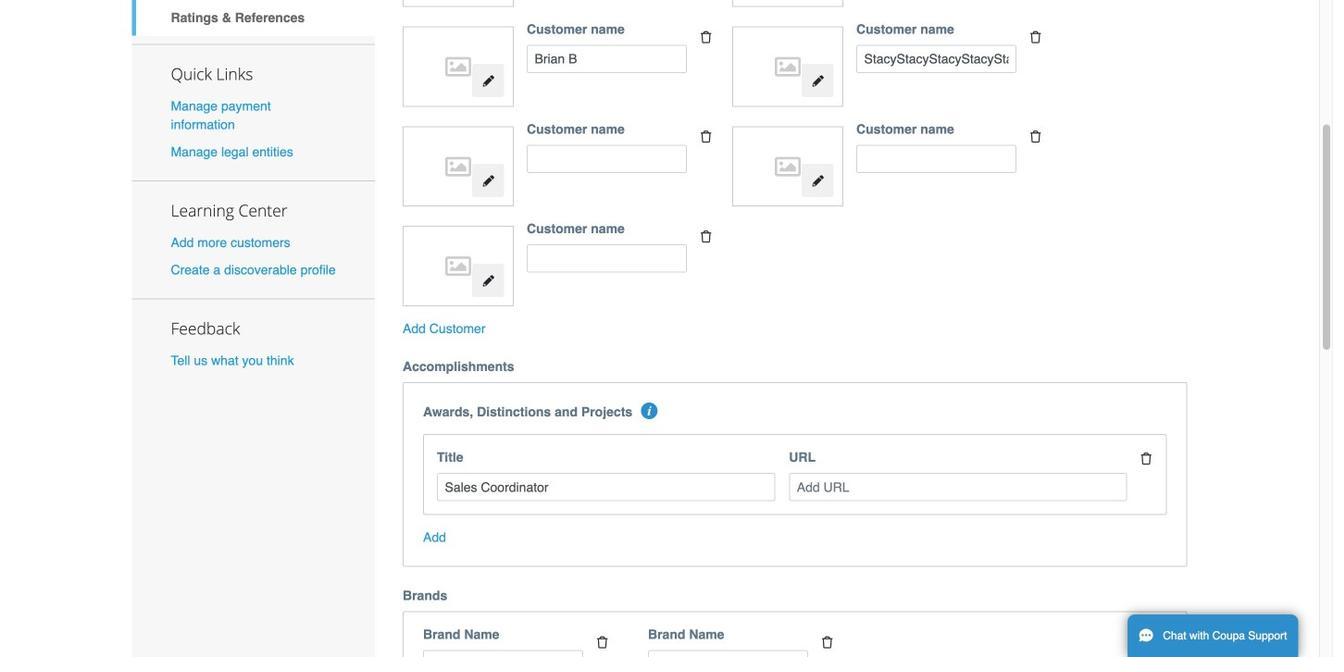 Task type: describe. For each thing, give the bounding box(es) containing it.
additional information image
[[641, 403, 658, 419]]



Task type: vqa. For each thing, say whether or not it's contained in the screenshot.
Ratings & References link
no



Task type: locate. For each thing, give the bounding box(es) containing it.
change image image
[[482, 75, 495, 88], [811, 75, 824, 88], [482, 175, 495, 188], [811, 175, 824, 188], [482, 274, 495, 287]]

Add title text field
[[437, 473, 775, 501]]

None text field
[[856, 145, 1016, 173], [527, 245, 687, 273], [648, 650, 808, 657], [856, 145, 1016, 173], [527, 245, 687, 273], [648, 650, 808, 657]]

Add URL text field
[[789, 473, 1127, 501]]

logo image
[[412, 36, 504, 97], [742, 36, 834, 97], [412, 136, 504, 197], [742, 136, 834, 197], [412, 236, 504, 297]]

None text field
[[527, 45, 687, 73], [856, 45, 1016, 73], [527, 145, 687, 173], [423, 650, 583, 657], [527, 45, 687, 73], [856, 45, 1016, 73], [527, 145, 687, 173], [423, 650, 583, 657]]



